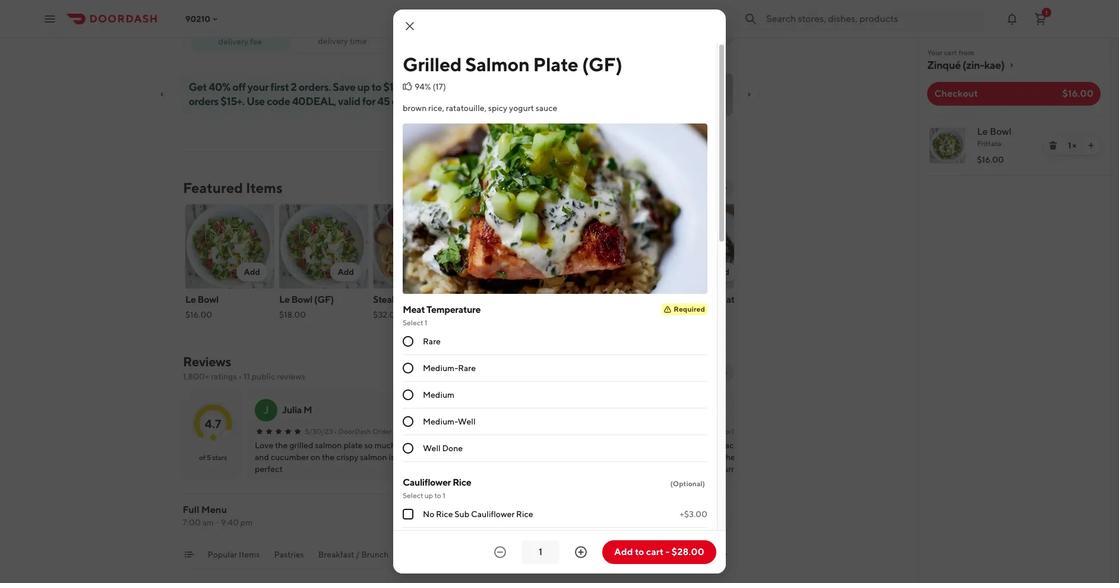 Task type: vqa. For each thing, say whether or not it's contained in the screenshot.
Open
no



Task type: describe. For each thing, give the bounding box(es) containing it.
reviews 1,800+ ratings • 11 public reviews
[[183, 354, 305, 382]]

fee
[[250, 37, 262, 46]]

94%
[[415, 82, 431, 92]]

featured items heading
[[183, 178, 283, 197]]

up inside the get 40% off your first 2 orders. save up to $10 on orders $15+.  use code 40deal, valid for 45 days
[[358, 81, 370, 93]]

Medium radio
[[403, 390, 414, 401]]

julia m
[[282, 405, 312, 416]]

4.7
[[205, 417, 221, 431]]

salmon inside dialog
[[465, 53, 530, 75]]

2
[[291, 81, 297, 93]]

laura
[[658, 405, 682, 416]]

plate for 1st grilled salmon plate (gf) image from the right
[[718, 294, 740, 305]]

cart inside button
[[646, 547, 664, 558]]

bowl for (gf)
[[291, 294, 313, 305]]

m
[[304, 405, 312, 416]]

meat temperature select 1
[[403, 304, 481, 328]]

5
[[207, 453, 211, 462]]

min for 20
[[706, 34, 718, 43]]

ratatouille,
[[446, 103, 487, 113]]

l
[[639, 404, 645, 417]]

cauliflower inside cauliflower rice select up to 1
[[403, 477, 451, 489]]

medium-well
[[423, 417, 476, 427]]

0 vertical spatial cart
[[945, 48, 958, 57]]

done
[[442, 444, 463, 454]]

j
[[264, 404, 269, 417]]

sauce
[[536, 103, 558, 113]]

20 min radio
[[672, 23, 735, 46]]

no
[[423, 510, 435, 520]]

delivery inside "35 min delivery time"
[[318, 36, 348, 46]]

breakfast
[[319, 550, 355, 560]]

add for steak frites image's add button
[[432, 267, 448, 277]]

medium- for well
[[423, 417, 458, 427]]

plates button
[[533, 549, 556, 568]]

le bowl (gf) $18.00
[[279, 294, 334, 320]]

to inside the get 40% off your first 2 orders. save up to $10 on orders $15+.  use code 40deal, valid for 45 days
[[372, 81, 382, 93]]

& for salads & bowls
[[489, 550, 494, 560]]

Current quantity is 1 number field
[[529, 546, 553, 559]]

Medium-Rare radio
[[403, 363, 414, 374]]

add for add button related to 1st grilled salmon plate (gf) image from the right
[[713, 267, 730, 277]]

featured
[[183, 179, 243, 196]]

5/30/23
[[305, 427, 333, 436]]

full
[[183, 505, 200, 516]]

breakfast / brunch button
[[319, 549, 389, 568]]

get
[[189, 81, 207, 93]]

no rice sub cauliflower rice
[[423, 510, 533, 520]]

- inside button
[[666, 547, 670, 558]]

pastries button
[[275, 549, 304, 568]]

20 min
[[696, 34, 718, 43]]

• for l
[[711, 427, 714, 436]]

le for le bowl
[[185, 294, 196, 305]]

notification bell image
[[1006, 12, 1020, 26]]

1 ×
[[1069, 141, 1077, 150]]

valid
[[339, 95, 361, 108]]

doordash for l
[[716, 427, 749, 436]]

breakfast / brunch
[[319, 550, 389, 560]]

plate inside dialog
[[533, 53, 579, 75]]

add one to cart image
[[1087, 141, 1097, 150]]

orders
[[189, 95, 219, 108]]

salads
[[463, 550, 487, 560]]

1 inside button
[[1046, 9, 1048, 16]]

add for sixth add button from right
[[244, 267, 260, 277]]

1 grilled salmon plate (gf) image from the left
[[467, 204, 556, 289]]

add for add button related to le bowl (gf) image
[[338, 267, 354, 277]]

add button for steak frites image
[[425, 263, 455, 282]]

- inside the full menu 7:00 am - 9:40 pm
[[216, 518, 220, 528]]

medium
[[423, 391, 455, 400]]

delivery inside the '$0.00 delivery fee'
[[218, 37, 249, 46]]

d
[[492, 405, 499, 416]]

tartines
[[571, 550, 601, 560]]

brown rice, ratatouille, spicy yogurt sauce
[[403, 103, 558, 113]]

• doordash order for l
[[711, 427, 769, 436]]

medium- for rare
[[423, 364, 458, 373]]

90210
[[185, 14, 211, 23]]

35 min delivery time
[[318, 25, 367, 46]]

salads & bowls button
[[463, 549, 519, 568]]

add inside the grilled salmon plate (gf) dialog
[[615, 547, 633, 558]]

add button for 2nd grilled salmon plate (gf) image from right
[[518, 263, 549, 282]]

Rare radio
[[403, 337, 414, 347]]

40%
[[209, 81, 231, 93]]

90210 button
[[185, 14, 220, 23]]

reviews
[[183, 354, 231, 370]]

orders.
[[299, 81, 331, 93]]

pm
[[241, 518, 253, 528]]

increase quantity by 1 image
[[574, 546, 588, 560]]

pastries
[[275, 550, 304, 560]]

charcuterie & cheese button
[[615, 549, 697, 568]]

select for cauliflower rice
[[403, 492, 423, 501]]

0 horizontal spatial well
[[423, 444, 441, 454]]

up inside cauliflower rice select up to 1
[[425, 492, 433, 501]]

code
[[267, 95, 291, 108]]

dessert
[[712, 550, 741, 560]]

julia
[[282, 405, 302, 416]]

le for frittata
[[978, 126, 988, 137]]

decrease quantity by 1 image
[[493, 546, 508, 560]]

& for charcuterie & cheese
[[662, 550, 667, 560]]

1 horizontal spatial well
[[458, 417, 476, 427]]

$16.00 inside le bowl $16.00
[[185, 310, 212, 320]]

salads & bowls
[[463, 550, 519, 560]]

94% (17)
[[415, 82, 446, 92]]

reviews
[[277, 372, 305, 382]]

salmon for 1st grilled salmon plate (gf) image from the right
[[685, 294, 716, 305]]

for
[[363, 95, 376, 108]]

(zin-
[[963, 59, 985, 71]]

grass
[[561, 294, 585, 305]]

add button for grass fed beef burger & fries image
[[612, 263, 643, 282]]

rice,
[[429, 103, 445, 113]]

plates
[[533, 550, 556, 560]]

plate for 2nd grilled salmon plate (gf) image from right
[[530, 294, 552, 305]]

charcuterie
[[615, 550, 660, 560]]

items for featured items
[[246, 179, 283, 196]]

next image
[[720, 368, 730, 378]]

ratings
[[211, 372, 237, 382]]

zinqué
[[928, 59, 961, 71]]

temperature
[[427, 304, 481, 316]]

salmon for 2nd grilled salmon plate (gf) image from right
[[497, 294, 529, 305]]

medium-rare
[[423, 364, 476, 373]]

1 add button from the left
[[237, 263, 267, 282]]

stars
[[212, 453, 227, 462]]

$18.00
[[279, 310, 306, 320]]

sub
[[455, 510, 470, 520]]

meat
[[403, 304, 425, 316]]

rice up current quantity is 1 number field
[[517, 510, 533, 520]]

+$3.00
[[680, 510, 708, 520]]

frittata
[[978, 139, 1002, 148]]

grilled salmon plate (gf) for 2nd grilled salmon plate (gf) image from right
[[467, 294, 552, 319]]

1 inside cauliflower rice select up to 1
[[443, 492, 446, 501]]

your cart from
[[928, 48, 975, 57]]

zinqué (zin-kae)
[[928, 59, 1005, 71]]



Task type: locate. For each thing, give the bounding box(es) containing it.
order for l
[[750, 427, 769, 436]]

• right "9/29/23" in the bottom left of the page
[[521, 427, 524, 436]]

spicy
[[488, 103, 508, 113]]

grilled salmon plate (gf) for 1st grilled salmon plate (gf) image from the right
[[655, 294, 740, 319]]

c
[[450, 404, 458, 417]]

items inside button
[[239, 550, 260, 560]]

• doordash order for j
[[334, 427, 392, 436]]

1 vertical spatial -
[[666, 547, 670, 558]]

none checkbox inside cauliflower rice group
[[403, 509, 414, 520]]

select
[[403, 319, 423, 328], [403, 492, 423, 501]]

1 horizontal spatial le bowl image
[[930, 128, 966, 163]]

items right featured
[[246, 179, 283, 196]]

to inside button
[[635, 547, 645, 558]]

rice for cauliflower
[[453, 477, 472, 489]]

0 horizontal spatial grilled salmon plate (gf) image
[[467, 204, 556, 289]]

11
[[244, 372, 250, 382]]

laura h
[[658, 405, 690, 416]]

• doordash order right "9/29/23" in the bottom left of the page
[[521, 427, 579, 436]]

add button for 1st grilled salmon plate (gf) image from the right
[[706, 263, 737, 282]]

bowl inside 'le bowl frittata'
[[990, 126, 1012, 137]]

0 vertical spatial rare
[[423, 337, 441, 347]]

save
[[333, 81, 356, 93]]

rice for no
[[436, 510, 453, 520]]

3 add button from the left
[[425, 263, 455, 282]]

cauliflower rice group
[[403, 477, 708, 529]]

use
[[247, 95, 265, 108]]

0 horizontal spatial cart
[[646, 547, 664, 558]]

medium- up medium
[[423, 364, 458, 373]]

Medium-Well radio
[[403, 417, 414, 427]]

days
[[392, 95, 414, 108]]

0 vertical spatial le bowl image
[[930, 128, 966, 163]]

12/25/22
[[680, 427, 710, 436]]

1 vertical spatial to
[[435, 492, 441, 501]]

dessert button
[[712, 549, 741, 568]]

1 right notification bell icon
[[1046, 9, 1048, 16]]

previous button of carousel image
[[697, 183, 706, 193]]

0 horizontal spatial le
[[185, 294, 196, 305]]

0 vertical spatial cauliflower
[[403, 477, 451, 489]]

0 vertical spatial well
[[458, 417, 476, 427]]

2 horizontal spatial le
[[978, 126, 988, 137]]

3 • doordash order from the left
[[711, 427, 769, 436]]

up up no
[[425, 492, 433, 501]]

1 vertical spatial $16.00
[[978, 155, 1005, 165]]

menu
[[202, 505, 227, 516]]

• doordash order right 5/30/23 at the left of the page
[[334, 427, 392, 436]]

well down "cara"
[[458, 417, 476, 427]]

min inside "35 min delivery time"
[[341, 25, 357, 36]]

1 vertical spatial well
[[423, 444, 441, 454]]

steak-frites $32.00
[[373, 294, 425, 320]]

0 horizontal spatial min
[[341, 25, 357, 36]]

up up "for"
[[358, 81, 370, 93]]

le bowl image
[[930, 128, 966, 163], [185, 204, 275, 289]]

1 select from the top
[[403, 319, 423, 328]]

featured items
[[183, 179, 283, 196]]

select down meat at the left of the page
[[403, 319, 423, 328]]

0 horizontal spatial $16.00
[[185, 310, 212, 320]]

2 order from the left
[[560, 427, 579, 436]]

select inside meat temperature select 1
[[403, 319, 423, 328]]

rice right no
[[436, 510, 453, 520]]

h
[[683, 405, 690, 416]]

reviews link
[[183, 354, 231, 370]]

1 vertical spatial rare
[[458, 364, 476, 373]]

2 medium- from the top
[[423, 417, 458, 427]]

1 horizontal spatial cauliflower
[[471, 510, 515, 520]]

doordash for j
[[339, 427, 371, 436]]

1 doordash from the left
[[339, 427, 371, 436]]

rare right rare 'option'
[[423, 337, 441, 347]]

close grilled salmon plate (gf) image
[[403, 19, 417, 33]]

le bowl $16.00
[[185, 294, 219, 320]]

add for add button corresponding to 2nd grilled salmon plate (gf) image from right
[[526, 267, 542, 277]]

cauliflower
[[403, 477, 451, 489], [471, 510, 515, 520]]

plate left grass
[[530, 294, 552, 305]]

& down fed
[[592, 307, 598, 319]]

1 medium- from the top
[[423, 364, 458, 373]]

le inside 'le bowl frittata'
[[978, 126, 988, 137]]

beef
[[604, 294, 624, 305]]

• right 5/30/23 at the left of the page
[[334, 427, 337, 436]]

meat temperature group
[[403, 304, 708, 463]]

0 horizontal spatial • doordash order
[[334, 427, 392, 436]]

• left 11 in the left of the page
[[239, 372, 242, 382]]

items inside heading
[[246, 179, 283, 196]]

zinqué (zin-kae) link
[[928, 58, 1101, 73]]

1 horizontal spatial order
[[560, 427, 579, 436]]

cauliflower up no
[[403, 477, 451, 489]]

select promotional banner element
[[442, 116, 475, 137]]

am
[[203, 518, 214, 528]]

1 vertical spatial items
[[239, 550, 260, 560]]

$28.00
[[672, 547, 705, 558]]

rare up "cara"
[[458, 364, 476, 373]]

2 horizontal spatial to
[[635, 547, 645, 558]]

2 horizontal spatial &
[[662, 550, 667, 560]]

0 vertical spatial $16.00
[[1063, 88, 1094, 99]]

items
[[246, 179, 283, 196], [239, 550, 260, 560]]

6 add button from the left
[[706, 263, 737, 282]]

2 add button from the left
[[331, 263, 361, 282]]

1 vertical spatial cauliflower
[[471, 510, 515, 520]]

$0.00 delivery fee
[[218, 25, 262, 46]]

$16.00 down frittata
[[978, 155, 1005, 165]]

1 vertical spatial medium-
[[423, 417, 458, 427]]

1 horizontal spatial $16.00
[[978, 155, 1005, 165]]

1 order from the left
[[373, 427, 392, 436]]

1 down meat at the left of the page
[[425, 319, 428, 328]]

grilled salmon plate (gf) inside dialog
[[403, 53, 623, 75]]

2 grilled salmon plate (gf) image from the left
[[655, 204, 744, 289]]

0 horizontal spatial up
[[358, 81, 370, 93]]

(17)
[[433, 82, 446, 92]]

le inside le bowl $16.00
[[185, 294, 196, 305]]

doordash right 12/25/22 at the right bottom
[[716, 427, 749, 436]]

popular items button
[[208, 549, 260, 568]]

0 horizontal spatial bowl
[[198, 294, 219, 305]]

bowls
[[496, 550, 519, 560]]

1 inside meat temperature select 1
[[425, 319, 428, 328]]

cauliflower rice select up to 1
[[403, 477, 472, 501]]

get 40% off your first 2 orders. save up to $10 on orders $15+.  use code 40deal, valid for 45 days
[[189, 81, 415, 108]]

0 horizontal spatial order
[[373, 427, 392, 436]]

rice
[[453, 477, 472, 489], [436, 510, 453, 520], [517, 510, 533, 520]]

1 horizontal spatial rare
[[458, 364, 476, 373]]

items right popular
[[239, 550, 260, 560]]

on
[[403, 81, 415, 93]]

• doordash order
[[334, 427, 392, 436], [521, 427, 579, 436], [711, 427, 769, 436]]

bowl for frittata
[[990, 126, 1012, 137]]

1 left ×
[[1069, 141, 1072, 150]]

public
[[252, 372, 275, 382]]

bowl inside le bowl $16.00
[[198, 294, 219, 305]]

(gf) inside dialog
[[582, 53, 623, 75]]

cheese
[[669, 550, 697, 560]]

grilled for 2nd grilled salmon plate (gf) image from right
[[467, 294, 496, 305]]

$10
[[384, 81, 401, 93]]

order for j
[[373, 427, 392, 436]]

& inside grass fed beef burger & fries
[[592, 307, 598, 319]]

burger
[[561, 307, 590, 319]]

2 horizontal spatial bowl
[[990, 126, 1012, 137]]

your
[[248, 81, 269, 93]]

0 vertical spatial medium-
[[423, 364, 458, 373]]

scroll menu navigation right image
[[720, 550, 730, 560]]

add to cart - $28.00 button
[[603, 541, 717, 565]]

rare
[[423, 337, 441, 347], [458, 364, 476, 373]]

add button for le bowl (gf) image
[[331, 263, 361, 282]]

charcuterie & cheese
[[615, 550, 697, 560]]

delivery down '$0.00'
[[218, 37, 249, 46]]

fed
[[586, 294, 602, 305]]

bowl
[[990, 126, 1012, 137], [198, 294, 219, 305], [291, 294, 313, 305]]

4 add button from the left
[[518, 263, 549, 282]]

min
[[341, 25, 357, 36], [706, 34, 718, 43]]

(gf)
[[582, 53, 623, 75], [314, 294, 334, 305], [467, 307, 487, 319], [655, 307, 675, 319]]

0 horizontal spatial doordash
[[339, 427, 371, 436]]

doordash for c
[[526, 427, 558, 436]]

0 horizontal spatial cauliflower
[[403, 477, 451, 489]]

(gf) inside le bowl (gf) $18.00
[[314, 294, 334, 305]]

delivery left time
[[318, 36, 348, 46]]

0 vertical spatial select
[[403, 319, 423, 328]]

1 horizontal spatial bowl
[[291, 294, 313, 305]]

rice up sub
[[453, 477, 472, 489]]

medium-
[[423, 364, 458, 373], [423, 417, 458, 427]]

0 vertical spatial up
[[358, 81, 370, 93]]

select for meat temperature
[[403, 319, 423, 328]]

$16.00 up ×
[[1063, 88, 1094, 99]]

min right 20
[[706, 34, 718, 43]]

items for popular items
[[239, 550, 260, 560]]

2 delivery from the left
[[218, 37, 249, 46]]

grilled salmon plate (gf) dialog
[[393, 10, 726, 584]]

1 vertical spatial select
[[403, 492, 423, 501]]

2 horizontal spatial • doordash order
[[711, 427, 769, 436]]

& left the bowls
[[489, 550, 494, 560]]

time
[[350, 36, 367, 46]]

0 vertical spatial to
[[372, 81, 382, 93]]

2 vertical spatial $16.00
[[185, 310, 212, 320]]

0 horizontal spatial delivery
[[218, 37, 249, 46]]

1 horizontal spatial delivery
[[318, 36, 348, 46]]

bowl for $16.00
[[198, 294, 219, 305]]

3 doordash from the left
[[716, 427, 749, 436]]

well
[[458, 417, 476, 427], [423, 444, 441, 454]]

2 vertical spatial to
[[635, 547, 645, 558]]

salmon
[[465, 53, 530, 75], [497, 294, 529, 305], [685, 294, 716, 305]]

well left the done
[[423, 444, 441, 454]]

plate up the sauce
[[533, 53, 579, 75]]

1 • doordash order from the left
[[334, 427, 392, 436]]

min right 35
[[341, 25, 357, 36]]

popular items
[[208, 550, 260, 560]]

1 horizontal spatial le
[[279, 294, 290, 305]]

order for c
[[560, 427, 579, 436]]

to inside cauliflower rice select up to 1
[[435, 492, 441, 501]]

2 select from the top
[[403, 492, 423, 501]]

up
[[358, 81, 370, 93], [425, 492, 433, 501]]

bowl inside le bowl (gf) $18.00
[[291, 294, 313, 305]]

min for 35
[[341, 25, 357, 36]]

checkout
[[935, 88, 979, 99]]

tartines button
[[571, 549, 601, 568]]

select inside cauliflower rice select up to 1
[[403, 492, 423, 501]]

2 • doordash order from the left
[[521, 427, 579, 436]]

popular
[[208, 550, 238, 560]]

your
[[928, 48, 943, 57]]

1 horizontal spatial &
[[592, 307, 598, 319]]

0 horizontal spatial &
[[489, 550, 494, 560]]

min inside option
[[706, 34, 718, 43]]

5 add button from the left
[[612, 263, 643, 282]]

/
[[356, 550, 360, 560]]

add for add button related to grass fed beef burger & fries image
[[620, 267, 636, 277]]

• for j
[[334, 427, 337, 436]]

• doordash order right 12/25/22 at the right bottom
[[711, 427, 769, 436]]

grilled salmon plate (gf) image
[[467, 204, 556, 289], [655, 204, 744, 289]]

off
[[233, 81, 246, 93]]

0 horizontal spatial rare
[[423, 337, 441, 347]]

7:00
[[183, 518, 201, 528]]

doordash right 5/30/23 at the left of the page
[[339, 427, 371, 436]]

0 horizontal spatial to
[[372, 81, 382, 93]]

le bowl (gf) image
[[279, 204, 368, 289]]

open menu image
[[43, 12, 57, 26]]

kae)
[[985, 59, 1005, 71]]

2 horizontal spatial doordash
[[716, 427, 749, 436]]

1 horizontal spatial to
[[435, 492, 441, 501]]

next button of carousel image
[[720, 183, 730, 193]]

2 horizontal spatial grilled
[[655, 294, 683, 305]]

le inside le bowl (gf) $18.00
[[279, 294, 290, 305]]

1 horizontal spatial grilled salmon plate (gf) image
[[655, 204, 744, 289]]

0 vertical spatial items
[[246, 179, 283, 196]]

0 vertical spatial -
[[216, 518, 220, 528]]

select up no
[[403, 492, 423, 501]]

fries
[[599, 307, 620, 319]]

1 horizontal spatial min
[[706, 34, 718, 43]]

1 vertical spatial up
[[425, 492, 433, 501]]

rice inside cauliflower rice select up to 1
[[453, 477, 472, 489]]

medium- down c
[[423, 417, 458, 427]]

1 horizontal spatial grilled
[[467, 294, 496, 305]]

grass fed beef burger & fries
[[561, 294, 624, 319]]

3 order from the left
[[750, 427, 769, 436]]

2 horizontal spatial order
[[750, 427, 769, 436]]

40deal,
[[292, 95, 337, 108]]

0 horizontal spatial -
[[216, 518, 220, 528]]

1 delivery from the left
[[318, 36, 348, 46]]

45
[[378, 95, 390, 108]]

1,800+
[[183, 372, 209, 382]]

2 horizontal spatial $16.00
[[1063, 88, 1094, 99]]

steak frites image
[[373, 204, 462, 289]]

grilled for 1st grilled salmon plate (gf) image from the right
[[655, 294, 683, 305]]

1 items, open order cart image
[[1034, 12, 1048, 26]]

• inside reviews 1,800+ ratings • 11 public reviews
[[239, 372, 242, 382]]

& left cheese
[[662, 550, 667, 560]]

0 horizontal spatial grilled
[[403, 53, 462, 75]]

1 horizontal spatial doordash
[[526, 427, 558, 436]]

add to cart - $28.00
[[615, 547, 705, 558]]

Item Search search field
[[563, 513, 725, 526]]

from
[[959, 48, 975, 57]]

1 vertical spatial le bowl image
[[185, 204, 275, 289]]

None checkbox
[[403, 509, 414, 520]]

le
[[978, 126, 988, 137], [185, 294, 196, 305], [279, 294, 290, 305]]

cauliflower right sub
[[471, 510, 515, 520]]

yogurt
[[509, 103, 534, 113]]

Well Done radio
[[403, 444, 414, 454]]

plate right required
[[718, 294, 740, 305]]

order
[[373, 427, 392, 436], [560, 427, 579, 436], [750, 427, 769, 436]]

le for le bowl (gf)
[[279, 294, 290, 305]]

grass fed beef burger & fries image
[[561, 204, 650, 289]]

first
[[271, 81, 289, 93]]

0 horizontal spatial le bowl image
[[185, 204, 275, 289]]

• for c
[[521, 427, 524, 436]]

well done
[[423, 444, 463, 454]]

1 horizontal spatial up
[[425, 492, 433, 501]]

remove item from cart image
[[1049, 141, 1058, 150]]

• right 12/25/22 at the right bottom
[[711, 427, 714, 436]]

1 horizontal spatial • doordash order
[[521, 427, 579, 436]]

×
[[1073, 141, 1077, 150]]

$16.00 up 'reviews'
[[185, 310, 212, 320]]

• doordash order for c
[[521, 427, 579, 436]]

le bowl image left frittata
[[930, 128, 966, 163]]

1 vertical spatial cart
[[646, 547, 664, 558]]

(optional)
[[671, 480, 705, 489]]

1 horizontal spatial -
[[666, 547, 670, 558]]

1 horizontal spatial cart
[[945, 48, 958, 57]]

1 up no rice sub cauliflower rice
[[443, 492, 446, 501]]

le bowl image down featured items
[[185, 204, 275, 289]]

2 doordash from the left
[[526, 427, 558, 436]]

grilled inside dialog
[[403, 53, 462, 75]]

doordash right "9/29/23" in the bottom left of the page
[[526, 427, 558, 436]]

grilled salmon plate (gf)
[[403, 53, 623, 75], [467, 294, 552, 319], [655, 294, 740, 319]]



